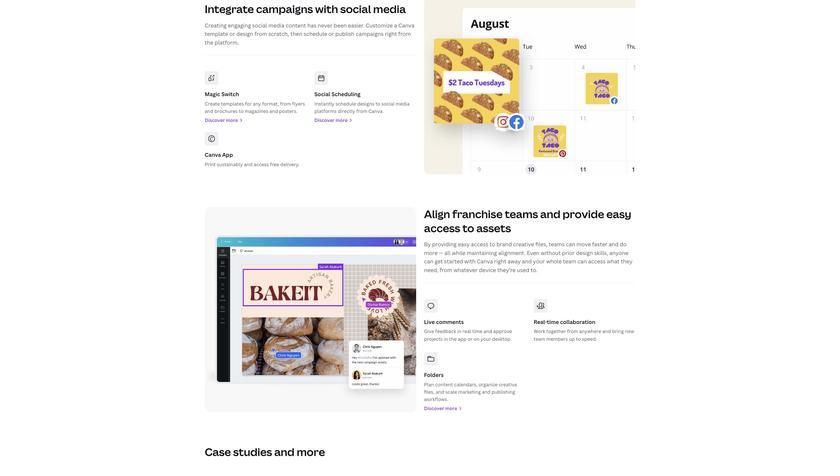 Task type: describe. For each thing, give the bounding box(es) containing it.
what
[[607, 258, 620, 266]]

designs
[[357, 101, 375, 107]]

by providing easy access to brand creative files, teams can move faster and do more — all while maintaining alignment. even without prior design skills, anyone can get started with canva right away and your whole team can access what they need, from whatever device they're used to.
[[424, 241, 633, 274]]

instantly
[[315, 101, 335, 107]]

away
[[508, 258, 521, 266]]

teams inside by providing easy access to brand creative files, teams can move faster and do more — all while maintaining alignment. even without prior design skills, anyone can get started with canva right away and your whole team can access what they need, from whatever device they're used to.
[[549, 241, 565, 248]]

canva inside canva app print sustainably and access free delivery.
[[205, 151, 221, 159]]

access inside canva app print sustainably and access free delivery.
[[254, 161, 269, 168]]

to inside align franchise teams and provide easy access to assets
[[463, 221, 475, 235]]

they're
[[498, 267, 516, 274]]

publishing
[[492, 389, 515, 396]]

brochures
[[215, 108, 238, 115]]

align
[[424, 207, 450, 221]]

files, inside by providing easy access to brand creative files, teams can move faster and do more — all while maintaining alignment. even without prior design skills, anyone can get started with canva right away and your whole team can access what they need, from whatever device they're used to.
[[536, 241, 548, 248]]

new
[[625, 329, 635, 335]]

0 horizontal spatial in
[[444, 336, 448, 342]]

more for social
[[336, 117, 348, 123]]

template
[[205, 30, 228, 38]]

align franchise teams and provide easy access to assets
[[424, 207, 632, 235]]

posters.
[[279, 108, 298, 115]]

content inside folders plan content calendars, organize creative files, and scale marketing and publishing workflows.
[[435, 382, 453, 388]]

templates
[[221, 101, 244, 107]]

media inside the social scheduling instantly schedule designs to social media platforms directly from canva.
[[396, 101, 410, 107]]

team inside by providing easy access to brand creative files, teams can move faster and do more — all while maintaining alignment. even without prior design skills, anyone can get started with canva right away and your whole team can access what they need, from whatever device they're used to.
[[563, 258, 577, 266]]

the inside give feedback in real time and approve projects in the app or on your desktop.
[[449, 336, 457, 342]]

approve
[[494, 329, 512, 335]]

free
[[270, 161, 279, 168]]

providing
[[432, 241, 457, 248]]

discover more for switch
[[205, 117, 238, 123]]

feedback
[[436, 329, 456, 335]]

assets
[[477, 221, 511, 235]]

access inside align franchise teams and provide easy access to assets
[[424, 221, 461, 235]]

has
[[308, 22, 317, 29]]

app
[[222, 151, 233, 159]]

plan
[[424, 382, 434, 388]]

the inside creating engaging social media content has never been easier. customize a canva template or design from scratch, then schedule or publish campaigns right from the platform.
[[205, 39, 214, 46]]

real-
[[534, 319, 547, 326]]

schedule inside creating engaging social media content has never been easier. customize a canva template or design from scratch, then schedule or publish campaigns right from the platform.
[[304, 30, 327, 38]]

integrate
[[205, 2, 254, 16]]

collaboration
[[561, 319, 596, 326]]

never
[[318, 22, 333, 29]]

from inside by providing easy access to brand creative files, teams can move faster and do more — all while maintaining alignment. even without prior design skills, anyone can get started with canva right away and your whole team can access what they need, from whatever device they're used to.
[[440, 267, 453, 274]]

magazines
[[245, 108, 268, 115]]

all
[[445, 250, 451, 257]]

move
[[577, 241, 591, 248]]

discover for plan
[[424, 406, 445, 412]]

schedule inside the social scheduling instantly schedule designs to social media platforms directly from canva.
[[336, 101, 356, 107]]

and down format,
[[270, 108, 278, 115]]

to inside by providing easy access to brand creative files, teams can move faster and do more — all while maintaining alignment. even without prior design skills, anyone can get started with canva right away and your whole team can access what they need, from whatever device they're used to.
[[490, 241, 496, 248]]

real
[[463, 329, 471, 335]]

maintaining
[[467, 250, 497, 257]]

whole
[[547, 258, 562, 266]]

workflows.
[[424, 397, 449, 403]]

folders
[[424, 372, 444, 379]]

whatever
[[454, 267, 478, 274]]

discover more link for folders
[[424, 405, 526, 413]]

live comments
[[424, 319, 464, 326]]

teams inside align franchise teams and provide easy access to assets
[[505, 207, 538, 221]]

faster
[[593, 241, 608, 248]]

app
[[458, 336, 467, 342]]

and inside align franchise teams and provide easy access to assets
[[541, 207, 561, 221]]

scale
[[446, 389, 457, 396]]

directly
[[338, 108, 355, 115]]

platform.
[[215, 39, 239, 46]]

more inside by providing easy access to brand creative files, teams can move faster and do more — all while maintaining alignment. even without prior design skills, anyone can get started with canva right away and your whole team can access what they need, from whatever device they're used to.
[[424, 250, 438, 257]]

to inside real-time collaboration work together from anywhere and bring new team members up to speed.
[[576, 336, 581, 342]]

franchise presentation editing with different team members in canva image
[[205, 207, 416, 413]]

and inside canva app print sustainably and access free delivery.
[[244, 161, 253, 168]]

your inside by providing easy access to brand creative files, teams can move faster and do more — all while maintaining alignment. even without prior design skills, anyone can get started with canva right away and your whole team can access what they need, from whatever device they're used to.
[[533, 258, 545, 266]]

canva inside creating engaging social media content has never been easier. customize a canva template or design from scratch, then schedule or publish campaigns right from the platform.
[[399, 22, 415, 29]]

and up used
[[522, 258, 532, 266]]

scheduling
[[332, 91, 361, 98]]

anyone
[[610, 250, 629, 257]]

flyers
[[292, 101, 305, 107]]

do
[[620, 241, 627, 248]]

organize
[[479, 382, 498, 388]]

calendars,
[[454, 382, 478, 388]]

get
[[435, 258, 443, 266]]

0 vertical spatial media
[[373, 2, 406, 16]]

and down create
[[205, 108, 213, 115]]

to inside the social scheduling instantly schedule designs to social media platforms directly from canva.
[[376, 101, 381, 107]]

canva app print sustainably and access free delivery.
[[205, 151, 300, 168]]

comments
[[436, 319, 464, 326]]

publish
[[336, 30, 355, 38]]

for
[[245, 101, 252, 107]]

device
[[479, 267, 496, 274]]

and down organize
[[482, 389, 491, 396]]

on
[[474, 336, 480, 342]]

real-time collaboration work together from anywhere and bring new team members up to speed.
[[534, 319, 635, 342]]

even
[[527, 250, 540, 257]]

work
[[534, 329, 546, 335]]

magic switch create templates for any format, from flyers and brochures to magazines and posters.
[[205, 91, 305, 115]]

provide
[[563, 207, 605, 221]]

—
[[439, 250, 443, 257]]

discover more link for social scheduling
[[315, 117, 416, 124]]

a
[[394, 22, 397, 29]]

from inside real-time collaboration work together from anywhere and bring new team members up to speed.
[[567, 329, 578, 335]]

format,
[[262, 101, 279, 107]]

creative inside by providing easy access to brand creative files, teams can move faster and do more — all while maintaining alignment. even without prior design skills, anyone can get started with canva right away and your whole team can access what they need, from whatever device they're used to.
[[514, 241, 535, 248]]

alignment.
[[499, 250, 526, 257]]

access down skills,
[[589, 258, 606, 266]]

members
[[547, 336, 568, 342]]

marketing
[[458, 389, 481, 396]]

creative inside folders plan content calendars, organize creative files, and scale marketing and publishing workflows.
[[499, 382, 517, 388]]

0 horizontal spatial or
[[230, 30, 235, 38]]

to.
[[531, 267, 538, 274]]

anywhere
[[580, 329, 602, 335]]

2 horizontal spatial can
[[578, 258, 587, 266]]



Task type: vqa. For each thing, say whether or not it's contained in the screenshot.
the bottom media
yes



Task type: locate. For each thing, give the bounding box(es) containing it.
time inside real-time collaboration work together from anywhere and bring new team members up to speed.
[[547, 319, 559, 326]]

social scheduling instantly schedule designs to social media platforms directly from canva.
[[315, 91, 410, 115]]

1 horizontal spatial teams
[[549, 241, 565, 248]]

0 vertical spatial right
[[385, 30, 397, 38]]

0 vertical spatial your
[[533, 258, 545, 266]]

customize
[[366, 22, 393, 29]]

right
[[385, 30, 397, 38], [495, 258, 507, 266]]

access up providing
[[424, 221, 461, 235]]

0 vertical spatial campaigns
[[256, 2, 313, 16]]

1 vertical spatial the
[[449, 336, 457, 342]]

1 horizontal spatial discover more
[[315, 117, 348, 123]]

while
[[452, 250, 466, 257]]

and left approve
[[484, 329, 492, 335]]

to down templates
[[239, 108, 244, 115]]

1 horizontal spatial or
[[329, 30, 334, 38]]

time inside give feedback in real time and approve projects in the app or on your desktop.
[[473, 329, 483, 335]]

discover for scheduling
[[315, 117, 335, 123]]

used
[[517, 267, 530, 274]]

1 horizontal spatial the
[[449, 336, 457, 342]]

print
[[205, 161, 216, 168]]

schedule up the directly at the top of page
[[336, 101, 356, 107]]

0 horizontal spatial with
[[315, 2, 338, 16]]

0 vertical spatial canva
[[399, 22, 415, 29]]

discover more link down magazines
[[205, 117, 307, 124]]

your inside give feedback in real time and approve projects in the app or on your desktop.
[[481, 336, 491, 342]]

1 vertical spatial with
[[465, 258, 476, 266]]

creating
[[205, 22, 227, 29]]

canva
[[399, 22, 415, 29], [205, 151, 221, 159], [477, 258, 493, 266]]

engaging
[[228, 22, 251, 29]]

2 horizontal spatial discover more
[[424, 406, 458, 412]]

0 vertical spatial files,
[[536, 241, 548, 248]]

started
[[444, 258, 463, 266]]

and right sustainably
[[244, 161, 253, 168]]

media inside creating engaging social media content has never been easier. customize a canva template or design from scratch, then schedule or publish campaigns right from the platform.
[[269, 22, 285, 29]]

create
[[205, 101, 220, 107]]

and left bring on the bottom right
[[603, 329, 611, 335]]

discover more down brochures
[[205, 117, 238, 123]]

or up platform.
[[230, 30, 235, 38]]

discover more for scheduling
[[315, 117, 348, 123]]

content inside creating engaging social media content has never been easier. customize a canva template or design from scratch, then schedule or publish campaigns right from the platform.
[[286, 22, 306, 29]]

bring
[[613, 329, 624, 335]]

the left app
[[449, 336, 457, 342]]

with up whatever
[[465, 258, 476, 266]]

discover more link down canva.
[[315, 117, 416, 124]]

social up easier.
[[341, 2, 371, 16]]

0 horizontal spatial team
[[534, 336, 546, 342]]

2 vertical spatial canva
[[477, 258, 493, 266]]

1 vertical spatial social
[[252, 22, 267, 29]]

and inside give feedback in real time and approve projects in the app or on your desktop.
[[484, 329, 492, 335]]

0 horizontal spatial content
[[286, 22, 306, 29]]

0 vertical spatial schedule
[[304, 30, 327, 38]]

content
[[286, 22, 306, 29], [435, 382, 453, 388]]

by
[[424, 241, 431, 248]]

to up canva.
[[376, 101, 381, 107]]

franchise
[[453, 207, 503, 221]]

more for folders
[[446, 406, 458, 412]]

1 horizontal spatial discover more link
[[315, 117, 416, 124]]

brand
[[497, 241, 512, 248]]

creative up "publishing"
[[499, 382, 517, 388]]

access
[[254, 161, 269, 168], [424, 221, 461, 235], [471, 241, 489, 248], [589, 258, 606, 266]]

0 horizontal spatial can
[[424, 258, 434, 266]]

0 vertical spatial design
[[237, 30, 253, 38]]

social up canva.
[[382, 101, 395, 107]]

delivery.
[[281, 161, 300, 168]]

together
[[547, 329, 566, 335]]

give
[[424, 329, 434, 335]]

content planning and social media scheduling tool in canva with franchise examples image
[[424, 0, 636, 175]]

discover for switch
[[205, 117, 225, 123]]

0 horizontal spatial campaigns
[[256, 2, 313, 16]]

0 horizontal spatial the
[[205, 39, 214, 46]]

easy inside align franchise teams and provide easy access to assets
[[607, 207, 632, 221]]

in down feedback at the bottom right of the page
[[444, 336, 448, 342]]

your up to. in the bottom of the page
[[533, 258, 545, 266]]

teams
[[505, 207, 538, 221], [549, 241, 565, 248]]

sustainably
[[217, 161, 243, 168]]

time up together
[[547, 319, 559, 326]]

easier.
[[348, 22, 365, 29]]

1 horizontal spatial your
[[533, 258, 545, 266]]

0 horizontal spatial your
[[481, 336, 491, 342]]

0 horizontal spatial discover more link
[[205, 117, 307, 124]]

social right engaging
[[252, 22, 267, 29]]

or left on
[[468, 336, 473, 342]]

design
[[237, 30, 253, 38], [576, 250, 593, 257]]

with up never at the top of the page
[[315, 2, 338, 16]]

access up the 'maintaining'
[[471, 241, 489, 248]]

1 vertical spatial design
[[576, 250, 593, 257]]

0 vertical spatial creative
[[514, 241, 535, 248]]

schedule down has
[[304, 30, 327, 38]]

social inside the social scheduling instantly schedule designs to social media platforms directly from canva.
[[382, 101, 395, 107]]

and left do
[[609, 241, 619, 248]]

0 horizontal spatial easy
[[458, 241, 470, 248]]

campaigns inside creating engaging social media content has never been easier. customize a canva template or design from scratch, then schedule or publish campaigns right from the platform.
[[356, 30, 384, 38]]

1 vertical spatial campaigns
[[356, 30, 384, 38]]

switch
[[222, 91, 239, 98]]

1 horizontal spatial can
[[566, 241, 576, 248]]

folders plan content calendars, organize creative files, and scale marketing and publishing workflows.
[[424, 372, 517, 403]]

0 horizontal spatial canva
[[205, 151, 221, 159]]

1 horizontal spatial right
[[495, 258, 507, 266]]

2 vertical spatial social
[[382, 101, 395, 107]]

1 vertical spatial content
[[435, 382, 453, 388]]

0 horizontal spatial time
[[473, 329, 483, 335]]

schedule
[[304, 30, 327, 38], [336, 101, 356, 107]]

from inside the social scheduling instantly schedule designs to social media platforms directly from canva.
[[357, 108, 368, 115]]

or
[[230, 30, 235, 38], [329, 30, 334, 38], [468, 336, 473, 342]]

your
[[533, 258, 545, 266], [481, 336, 491, 342]]

then
[[291, 30, 303, 38]]

0 horizontal spatial social
[[252, 22, 267, 29]]

time up on
[[473, 329, 483, 335]]

1 vertical spatial time
[[473, 329, 483, 335]]

1 horizontal spatial schedule
[[336, 101, 356, 107]]

any
[[253, 101, 261, 107]]

design inside by providing easy access to brand creative files, teams can move faster and do more — all while maintaining alignment. even without prior design skills, anyone can get started with canva right away and your whole team can access what they need, from whatever device they're used to.
[[576, 250, 593, 257]]

1 horizontal spatial design
[[576, 250, 593, 257]]

give feedback in real time and approve projects in the app or on your desktop.
[[424, 329, 512, 342]]

projects
[[424, 336, 443, 342]]

2 horizontal spatial discover
[[424, 406, 445, 412]]

to right up on the right of page
[[576, 336, 581, 342]]

scratch,
[[269, 30, 289, 38]]

they
[[621, 258, 633, 266]]

1 horizontal spatial campaigns
[[356, 30, 384, 38]]

content up the scale
[[435, 382, 453, 388]]

right inside creating engaging social media content has never been easier. customize a canva template or design from scratch, then schedule or publish campaigns right from the platform.
[[385, 30, 397, 38]]

canva inside by providing easy access to brand creative files, teams can move faster and do more — all while maintaining alignment. even without prior design skills, anyone can get started with canva right away and your whole team can access what they need, from whatever device they're used to.
[[477, 258, 493, 266]]

more down 'by'
[[424, 250, 438, 257]]

to left assets
[[463, 221, 475, 235]]

0 horizontal spatial discover more
[[205, 117, 238, 123]]

media
[[373, 2, 406, 16], [269, 22, 285, 29], [396, 101, 410, 107]]

discover more down workflows.
[[424, 406, 458, 412]]

1 horizontal spatial team
[[563, 258, 577, 266]]

1 vertical spatial easy
[[458, 241, 470, 248]]

2 horizontal spatial discover more link
[[424, 405, 526, 413]]

discover more down the platforms
[[315, 117, 348, 123]]

up
[[569, 336, 575, 342]]

0 horizontal spatial discover
[[205, 117, 225, 123]]

can down move
[[578, 258, 587, 266]]

to left the 'brand'
[[490, 241, 496, 248]]

design inside creating engaging social media content has never been easier. customize a canva template or design from scratch, then schedule or publish campaigns right from the platform.
[[237, 30, 253, 38]]

content up then
[[286, 22, 306, 29]]

0 vertical spatial content
[[286, 22, 306, 29]]

1 horizontal spatial social
[[341, 2, 371, 16]]

team down "work"
[[534, 336, 546, 342]]

from
[[255, 30, 267, 38], [399, 30, 411, 38], [280, 101, 291, 107], [357, 108, 368, 115], [440, 267, 453, 274], [567, 329, 578, 335]]

or inside give feedback in real time and approve projects in the app or on your desktop.
[[468, 336, 473, 342]]

social
[[315, 91, 330, 98]]

can up prior
[[566, 241, 576, 248]]

in left real
[[458, 329, 462, 335]]

desktop.
[[492, 336, 512, 342]]

and inside real-time collaboration work together from anywhere and bring new team members up to speed.
[[603, 329, 611, 335]]

can up need,
[[424, 258, 434, 266]]

more down the scale
[[446, 406, 458, 412]]

0 horizontal spatial teams
[[505, 207, 538, 221]]

to
[[376, 101, 381, 107], [239, 108, 244, 115], [463, 221, 475, 235], [490, 241, 496, 248], [576, 336, 581, 342]]

without
[[541, 250, 561, 257]]

discover
[[205, 117, 225, 123], [315, 117, 335, 123], [424, 406, 445, 412]]

your right on
[[481, 336, 491, 342]]

easy inside by providing easy access to brand creative files, teams can move faster and do more — all while maintaining alignment. even without prior design skills, anyone can get started with canva right away and your whole team can access what they need, from whatever device they're used to.
[[458, 241, 470, 248]]

access left free on the top left
[[254, 161, 269, 168]]

canva right a
[[399, 22, 415, 29]]

1 vertical spatial in
[[444, 336, 448, 342]]

right down a
[[385, 30, 397, 38]]

0 vertical spatial team
[[563, 258, 577, 266]]

prior
[[562, 250, 575, 257]]

speed.
[[582, 336, 597, 342]]

discover more link
[[205, 117, 307, 124], [315, 117, 416, 124], [424, 405, 526, 413]]

easy up do
[[607, 207, 632, 221]]

team inside real-time collaboration work together from anywhere and bring new team members up to speed.
[[534, 336, 546, 342]]

with
[[315, 2, 338, 16], [465, 258, 476, 266]]

social inside creating engaging social media content has never been easier. customize a canva template or design from scratch, then schedule or publish campaigns right from the platform.
[[252, 22, 267, 29]]

0 vertical spatial in
[[458, 329, 462, 335]]

0 horizontal spatial right
[[385, 30, 397, 38]]

campaigns
[[256, 2, 313, 16], [356, 30, 384, 38]]

2 horizontal spatial or
[[468, 336, 473, 342]]

time
[[547, 319, 559, 326], [473, 329, 483, 335]]

design down engaging
[[237, 30, 253, 38]]

discover more for plan
[[424, 406, 458, 412]]

discover down the platforms
[[315, 117, 335, 123]]

1 horizontal spatial canva
[[399, 22, 415, 29]]

discover more
[[205, 117, 238, 123], [315, 117, 348, 123], [424, 406, 458, 412]]

1 vertical spatial files,
[[424, 389, 435, 396]]

creative up even
[[514, 241, 535, 248]]

files, up even
[[536, 241, 548, 248]]

1 horizontal spatial files,
[[536, 241, 548, 248]]

to inside magic switch create templates for any format, from flyers and brochures to magazines and posters.
[[239, 108, 244, 115]]

1 vertical spatial creative
[[499, 382, 517, 388]]

or down never at the top of the page
[[329, 30, 334, 38]]

2 vertical spatial media
[[396, 101, 410, 107]]

campaigns down customize
[[356, 30, 384, 38]]

1 vertical spatial schedule
[[336, 101, 356, 107]]

more down the directly at the top of page
[[336, 117, 348, 123]]

1 vertical spatial right
[[495, 258, 507, 266]]

in
[[458, 329, 462, 335], [444, 336, 448, 342]]

1 horizontal spatial discover
[[315, 117, 335, 123]]

design down move
[[576, 250, 593, 257]]

can
[[566, 241, 576, 248], [424, 258, 434, 266], [578, 258, 587, 266]]

0 vertical spatial the
[[205, 39, 214, 46]]

creative
[[514, 241, 535, 248], [499, 382, 517, 388]]

platforms
[[315, 108, 337, 115]]

team down prior
[[563, 258, 577, 266]]

1 horizontal spatial content
[[435, 382, 453, 388]]

0 vertical spatial teams
[[505, 207, 538, 221]]

right up 'they're'
[[495, 258, 507, 266]]

integrate campaigns with social media
[[205, 2, 406, 16]]

1 vertical spatial teams
[[549, 241, 565, 248]]

0 vertical spatial social
[[341, 2, 371, 16]]

files, inside folders plan content calendars, organize creative files, and scale marketing and publishing workflows.
[[424, 389, 435, 396]]

1 horizontal spatial in
[[458, 329, 462, 335]]

1 horizontal spatial with
[[465, 258, 476, 266]]

right inside by providing easy access to brand creative files, teams can move faster and do more — all while maintaining alignment. even without prior design skills, anyone can get started with canva right away and your whole team can access what they need, from whatever device they're used to.
[[495, 258, 507, 266]]

easy
[[607, 207, 632, 221], [458, 241, 470, 248]]

magic
[[205, 91, 220, 98]]

1 vertical spatial media
[[269, 22, 285, 29]]

more for magic
[[226, 117, 238, 123]]

1 horizontal spatial time
[[547, 319, 559, 326]]

more down brochures
[[226, 117, 238, 123]]

discover down brochures
[[205, 117, 225, 123]]

canva up print
[[205, 151, 221, 159]]

files, down the plan
[[424, 389, 435, 396]]

canva up device on the bottom
[[477, 258, 493, 266]]

canva.
[[369, 108, 384, 115]]

1 horizontal spatial easy
[[607, 207, 632, 221]]

1 vertical spatial team
[[534, 336, 546, 342]]

1 vertical spatial canva
[[205, 151, 221, 159]]

from inside magic switch create templates for any format, from flyers and brochures to magazines and posters.
[[280, 101, 291, 107]]

with inside by providing easy access to brand creative files, teams can move faster and do more — all while maintaining alignment. even without prior design skills, anyone can get started with canva right away and your whole team can access what they need, from whatever device they're used to.
[[465, 258, 476, 266]]

0 vertical spatial with
[[315, 2, 338, 16]]

1 vertical spatial your
[[481, 336, 491, 342]]

2 horizontal spatial social
[[382, 101, 395, 107]]

discover down workflows.
[[424, 406, 445, 412]]

been
[[334, 22, 347, 29]]

2 horizontal spatial canva
[[477, 258, 493, 266]]

0 horizontal spatial files,
[[424, 389, 435, 396]]

0 horizontal spatial schedule
[[304, 30, 327, 38]]

skills,
[[595, 250, 609, 257]]

0 vertical spatial time
[[547, 319, 559, 326]]

discover more link down marketing
[[424, 405, 526, 413]]

campaigns up scratch,
[[256, 2, 313, 16]]

the down template
[[205, 39, 214, 46]]

need,
[[424, 267, 439, 274]]

and left provide
[[541, 207, 561, 221]]

0 vertical spatial easy
[[607, 207, 632, 221]]

easy up "while"
[[458, 241, 470, 248]]

and up workflows.
[[436, 389, 445, 396]]

creating engaging social media content has never been easier. customize a canva template or design from scratch, then schedule or publish campaigns right from the platform.
[[205, 22, 415, 46]]

0 horizontal spatial design
[[237, 30, 253, 38]]

discover more link for magic switch
[[205, 117, 307, 124]]



